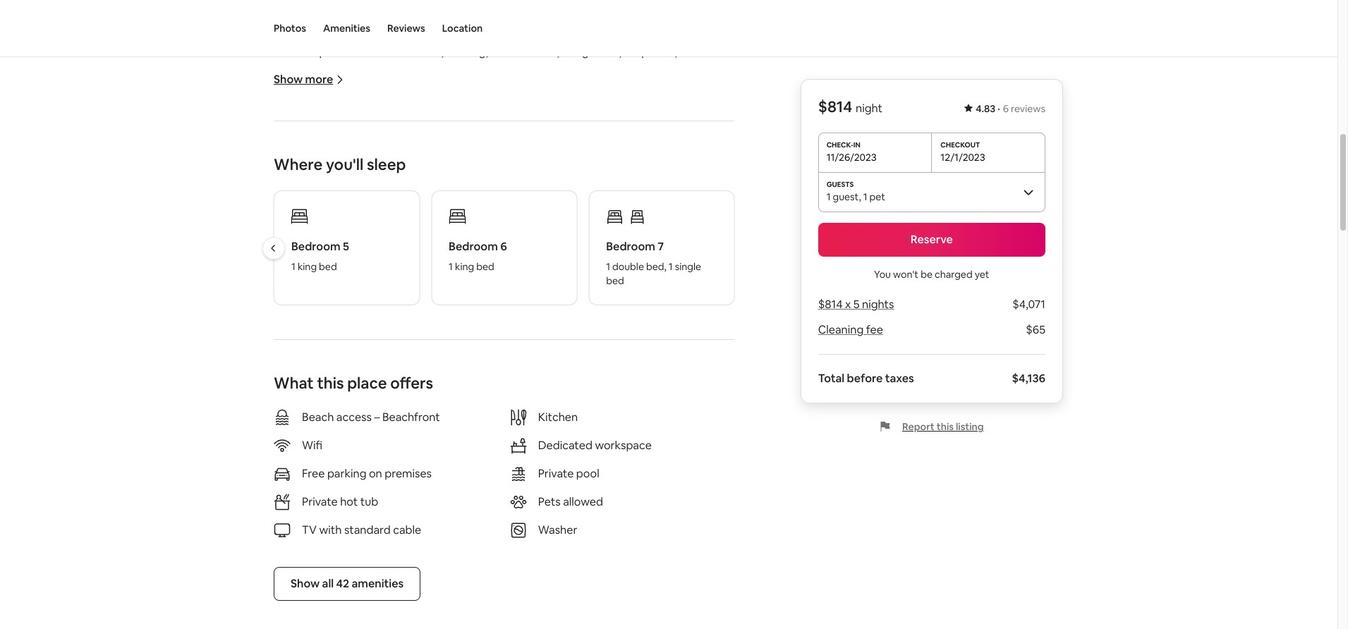 Task type: describe. For each thing, give the bounding box(es) containing it.
is for value
[[326, 11, 333, 26]]

much inside additional services available upon request : lullaby service, surfing classes, beach horseback riding, cahuil lagoon stand up paddle, kayaking tours, cooking classes, private dinner and much more.
[[331, 332, 361, 347]]

–
[[374, 410, 380, 425]]

7 inside bedroom 7 1 double bed, 1 single bed
[[658, 239, 664, 254]]

a left cava
[[320, 197, 327, 212]]

:
[[493, 299, 496, 313]]

you won't be charged yet
[[874, 268, 989, 281]]

house inside the cliff house is not shared with other tenants, so you can take advantage of the entire house privately and exclusively
[[274, 417, 305, 432]]

beach
[[656, 299, 688, 313]]

(12p)
[[346, 129, 371, 144]]

1 right ,
[[863, 190, 867, 203]]

bar
[[713, 197, 731, 212]]

with right tv
[[319, 523, 342, 538]]

much inside the complete house has 7 suites, heating, 8 bathrooms, living room, fireplaces, cinema projector, rooftop porch, bar, cdf, swimming pool, hottube for 12p, wine cellar, and much more.
[[703, 62, 732, 76]]

dedicated
[[538, 438, 592, 453]]

suites right 6p),
[[700, 112, 731, 127]]

fee
[[866, 322, 883, 337]]

bedroom for bedroom 5
[[291, 239, 341, 254]]

1 vertical spatial we
[[569, 248, 586, 263]]

$814 x 5 nights
[[818, 297, 894, 312]]

reviews
[[387, 22, 425, 35]]

0 vertical spatial (
[[663, 112, 667, 127]]

7 inside to rent for fewer or more passengers see notices of casa cliff with  3 suites ( 6p), 5 suites (10p), 6 suites (12p) or 7 suites ( 14p).
[[387, 129, 393, 144]]

$4,136
[[1012, 371, 1045, 386]]

suites right 3 in the top left of the page
[[631, 112, 661, 127]]

42
[[336, 576, 349, 591]]

shop.
[[554, 180, 582, 195]]

and down want
[[400, 197, 420, 212]]

,
[[859, 190, 861, 203]]

for up pasta on the left
[[426, 231, 441, 246]]

2 horizontal spatial 6
[[1003, 102, 1009, 115]]

wifi.
[[404, 468, 425, 483]]

12p,
[[599, 62, 619, 76]]

beach
[[302, 410, 334, 425]]

$814 x 5 nights button
[[818, 297, 894, 312]]

ready-
[[343, 248, 377, 263]]

reward
[[387, 231, 424, 246]]

1 vertical spatial classes,
[[654, 315, 694, 330]]

charcoal,
[[501, 231, 548, 246]]

$4,071
[[1012, 297, 1045, 312]]

lagoon
[[400, 315, 439, 330]]

wood
[[350, 468, 380, 483]]

cookies,
[[685, 231, 728, 246]]

yet
[[975, 268, 989, 281]]

more. inside additional services available upon request : lullaby service, surfing classes, beach horseback riding, cahuil lagoon stand up paddle, kayaking tours, cooking classes, private dinner and much more.
[[363, 332, 393, 347]]

listing
[[956, 420, 984, 433]]

rent
[[289, 112, 310, 127]]

advantage
[[584, 400, 639, 415]]

the for the complete house has 7 suites, heating, 8 bathrooms, living room, fireplaces, cinema projector, rooftop porch, bar, cdf, swimming pool, hottube for 12p, wine cellar, and much more.
[[274, 45, 294, 59]]

access
[[336, 410, 372, 425]]

the value is for 4 suites for up to 8 people, without sharing the house.
[[274, 11, 647, 26]]

dedicated workspace
[[538, 438, 652, 453]]

private hot tub
[[302, 495, 378, 509]]

stores.
[[682, 248, 717, 263]]

of down we
[[355, 197, 366, 212]]

3
[[622, 112, 628, 127]]

also
[[274, 231, 296, 246]]

previous image
[[269, 244, 278, 252]]

sharing
[[553, 11, 591, 26]]

and inside additional services available upon request : lullaby service, surfing classes, beach horseback riding, cahuil lagoon stand up paddle, kayaking tours, cooking classes, private dinner and much more.
[[309, 332, 329, 347]]

and right the beers
[[665, 197, 684, 212]]

at
[[274, 180, 286, 195]]

buffet
[[371, 485, 403, 500]]

6p),
[[670, 112, 689, 127]]

service,
[[533, 299, 573, 313]]

swimming
[[453, 62, 506, 76]]

a right also
[[299, 231, 305, 246]]

pool
[[576, 466, 599, 481]]

house inside the complete house has 7 suites, heating, 8 bathrooms, living room, fireplaces, cinema projector, rooftop porch, bar, cdf, swimming pool, hottube for 12p, wine cellar, and much more.
[[348, 45, 380, 59]]

fewer
[[330, 112, 361, 127]]

offers
[[390, 373, 433, 393]]

without
[[510, 11, 551, 26]]

and up buffet
[[382, 468, 402, 483]]

total before taxes
[[818, 371, 914, 386]]

where
[[274, 155, 323, 174]]

4.83 · 6 reviews
[[976, 102, 1045, 115]]

for inside the complete house has 7 suites, heating, 8 bathrooms, living room, fireplaces, cinema projector, rooftop porch, bar, cdf, swimming pool, hottube for 12p, wine cellar, and much more.
[[581, 62, 596, 76]]

$814 for $814 x 5 nights
[[818, 297, 843, 312]]

you'll
[[326, 155, 364, 174]]

$814 night
[[818, 97, 882, 116]]

cliff inside the cliff house is not shared with other tenants, so you can take advantage of the entire house privately and exclusively
[[274, 400, 295, 415]]

and down the your
[[452, 248, 471, 263]]

private for private pool
[[538, 466, 574, 481]]

pets
[[538, 495, 561, 509]]

tv with standard cable
[[302, 523, 421, 538]]

value
[[296, 11, 323, 26]]

exclusively
[[377, 417, 432, 432]]

or right out
[[540, 180, 551, 195]]

cliff inside at cliff house, we don't want you to need to go out or shop. we have a cava of white and red wines, a selection of sparkling wines, beers and a full bar with pisco, whisky, vodka, aperol and much more. also a menu of meats reward for your roast, charcoal, ice, pecking delicatessen, cookies, cheeses, and ready-to-bake pasta and lasagna fountains. we also have grocery stores. you simply pay for what you consume or order.
[[289, 180, 310, 195]]

you inside at cliff house, we don't want you to need to go out or shop. we have a cava of white and red wines, a selection of sparkling wines, beers and a full bar with pisco, whisky, vodka, aperol and much more. also a menu of meats reward for your roast, charcoal, ice, pecking delicatessen, cookies, cheeses, and ready-to-bake pasta and lasagna fountains. we also have grocery stores. you simply pay for what you consume or order.
[[274, 265, 293, 279]]

beach access – beachfront
[[302, 410, 440, 425]]

1 vertical spatial you
[[398, 265, 417, 279]]

where you'll sleep
[[274, 155, 406, 174]]

tub
[[360, 495, 378, 509]]

beachfront
[[382, 410, 440, 425]]

and down wifi.
[[406, 485, 425, 500]]

your
[[444, 231, 467, 246]]

bedroom 6 1 king bed
[[449, 239, 507, 273]]

to
[[274, 112, 286, 127]]

free for free parking on premises
[[302, 466, 325, 481]]

and down menu
[[321, 248, 341, 263]]

bar,
[[405, 62, 424, 76]]

out
[[520, 180, 538, 195]]

grocery
[[639, 248, 679, 263]]

kitchen
[[538, 410, 578, 425]]

of down out
[[535, 197, 546, 212]]

up
[[425, 11, 440, 26]]

before
[[847, 371, 883, 386]]

don't
[[368, 180, 395, 195]]

privately
[[307, 417, 352, 432]]

1 left 'guest'
[[827, 190, 831, 203]]

cahuil
[[365, 315, 397, 330]]

or right (12p)
[[374, 129, 385, 144]]

sleep
[[367, 155, 406, 174]]

with inside to rent for fewer or more passengers see notices of casa cliff with  3 suites ( 6p), 5 suites (10p), 6 suites (12p) or 7 suites ( 14p).
[[594, 112, 617, 127]]

$65
[[1026, 322, 1045, 337]]

0 horizontal spatial 8
[[456, 11, 462, 26]]

living
[[562, 45, 589, 59]]

what
[[274, 373, 314, 393]]

with inside the cliff house is not shared with other tenants, so you can take advantage of the entire house privately and exclusively
[[401, 400, 423, 415]]

show for show more
[[274, 72, 303, 87]]

1 horizontal spatial you
[[874, 268, 891, 281]]

selection
[[486, 197, 533, 212]]

fireplaces,
[[624, 45, 677, 59]]

see
[[468, 112, 486, 127]]

to-
[[377, 248, 392, 263]]

full
[[695, 197, 711, 212]]

14p).
[[434, 129, 459, 144]]

1 horizontal spatial have
[[612, 248, 636, 263]]

0 vertical spatial have
[[293, 197, 318, 212]]

0 horizontal spatial (
[[428, 129, 432, 144]]

6 inside to rent for fewer or more passengers see notices of casa cliff with  3 suites ( 6p), 5 suites (10p), 6 suites (12p) or 7 suites ( 14p).
[[304, 129, 311, 144]]

you inside the cliff house is not shared with other tenants, so you can take advantage of the entire house privately and exclusively
[[516, 400, 535, 415]]

5 inside bedroom 5 1 king bed
[[343, 239, 349, 254]]

cleaning
[[818, 322, 864, 337]]



Task type: locate. For each thing, give the bounding box(es) containing it.
bed down double
[[606, 275, 624, 287]]

delicatessen,
[[615, 231, 683, 246]]

1 vertical spatial house
[[274, 417, 305, 432]]

x
[[845, 297, 851, 312]]

additional
[[274, 299, 327, 313]]

private down unlimited
[[302, 495, 338, 509]]

show more button
[[274, 72, 344, 87]]

for right "rent" on the left top of page
[[313, 112, 328, 127]]

much inside at cliff house, we don't want you to need to go out or shop. we have a cava of white and red wines, a selection of sparkling wines, beers and a full bar with pisco, whisky, vodka, aperol and much more. also a menu of meats reward for your roast, charcoal, ice, pecking delicatessen, cookies, cheeses, and ready-to-bake pasta and lasagna fountains. we also have grocery stores. you simply pay for what you consume or order.
[[465, 214, 494, 229]]

porch,
[[369, 62, 402, 76]]

a down need
[[477, 197, 483, 212]]

5 inside to rent for fewer or more passengers see notices of casa cliff with  3 suites ( 6p), 5 suites (10p), 6 suites (12p) or 7 suites ( 14p).
[[692, 112, 698, 127]]

2 $814 from the top
[[818, 297, 843, 312]]

2 horizontal spatial bed
[[606, 275, 624, 287]]

1 horizontal spatial king
[[455, 260, 474, 273]]

6 down "rent" on the left top of page
[[304, 129, 311, 144]]

can
[[537, 400, 556, 415]]

amenities button
[[323, 0, 370, 56]]

have right also
[[612, 248, 636, 263]]

of inside the cliff house is not shared with other tenants, so you can take advantage of the entire house privately and exclusively
[[642, 400, 652, 415]]

this left listing
[[937, 420, 954, 433]]

6 right ·
[[1003, 102, 1009, 115]]

for inside to rent for fewer or more passengers see notices of casa cliff with  3 suites ( 6p), 5 suites (10p), 6 suites (12p) or 7 suites ( 14p).
[[313, 112, 328, 127]]

pets allowed
[[538, 495, 603, 509]]

1 horizontal spatial 7
[[402, 45, 409, 59]]

fountains.
[[516, 248, 566, 263]]

show up 'to'
[[274, 72, 303, 87]]

0 vertical spatial cliff
[[571, 112, 592, 127]]

house down house
[[274, 417, 305, 432]]

the left house. on the left
[[593, 11, 611, 26]]

4
[[353, 11, 360, 26]]

1 vertical spatial the
[[655, 400, 672, 415]]

1 left double
[[606, 260, 610, 273]]

1 bedroom from the left
[[291, 239, 341, 254]]

0 vertical spatial house
[[348, 45, 380, 59]]

0 horizontal spatial bed
[[319, 260, 337, 273]]

to rent for fewer or more passengers see notices of casa cliff with  3 suites ( 6p), 5 suites (10p), 6 suites (12p) or 7 suites ( 14p).
[[274, 112, 733, 144]]

bedroom inside bedroom 7 1 double bed, 1 single bed
[[606, 239, 655, 254]]

show for show all 42 amenities
[[291, 576, 320, 591]]

you up red
[[426, 180, 445, 195]]

cliff right at
[[289, 180, 310, 195]]

0 horizontal spatial you
[[398, 265, 417, 279]]

1 horizontal spatial we
[[569, 248, 586, 263]]

1 horizontal spatial house
[[348, 45, 380, 59]]

king for bedroom 5
[[298, 260, 317, 273]]

whisky,
[[331, 214, 368, 229]]

0 horizontal spatial 6
[[304, 129, 311, 144]]

2 vertical spatial 6
[[500, 239, 507, 254]]

7 right has
[[402, 45, 409, 59]]

0 horizontal spatial 7
[[387, 129, 393, 144]]

1 vertical spatial $814
[[818, 297, 843, 312]]

bed for 6
[[476, 260, 494, 273]]

8 up swimming
[[491, 45, 497, 59]]

suites,
[[411, 45, 444, 59]]

pay
[[331, 265, 350, 279]]

you down cheeses,
[[274, 265, 293, 279]]

a left full on the right of the page
[[687, 197, 693, 212]]

2 vertical spatial 5
[[853, 297, 860, 312]]

private
[[696, 315, 733, 330]]

1 horizontal spatial wines,
[[598, 197, 630, 212]]

1 horizontal spatial 5
[[692, 112, 698, 127]]

0 vertical spatial 8
[[456, 11, 462, 26]]

1 vertical spatial the
[[274, 45, 294, 59]]

cliff
[[571, 112, 592, 127], [289, 180, 310, 195], [274, 400, 295, 415]]

the inside the complete house has 7 suites, heating, 8 bathrooms, living room, fireplaces, cinema projector, rooftop porch, bar, cdf, swimming pool, hottube for 12p, wine cellar, and much more.
[[274, 45, 294, 59]]

7 up bed, on the left
[[658, 239, 664, 254]]

free for free unlimited wood and wifi. includes breakfast buffet and housekeeping (rooms only)
[[274, 468, 297, 483]]

this for what
[[317, 373, 344, 393]]

report this listing
[[902, 420, 984, 433]]

1 vertical spatial much
[[465, 214, 494, 229]]

bedroom for bedroom 7
[[606, 239, 655, 254]]

or up (12p)
[[363, 112, 374, 127]]

housekeeping
[[428, 485, 501, 500]]

0 horizontal spatial free
[[274, 468, 297, 483]]

wines, left the beers
[[598, 197, 630, 212]]

1
[[827, 190, 831, 203], [863, 190, 867, 203], [291, 260, 295, 273], [449, 260, 453, 273], [606, 260, 610, 273], [669, 260, 673, 273]]

1 $814 from the top
[[818, 97, 852, 116]]

2 vertical spatial much
[[331, 332, 361, 347]]

much down riding,
[[331, 332, 361, 347]]

king down menu
[[298, 260, 317, 273]]

report this listing button
[[880, 420, 984, 433]]

for down ready-
[[352, 265, 368, 279]]

need
[[461, 180, 488, 195]]

$814 for $814 night
[[818, 97, 852, 116]]

0 horizontal spatial more
[[305, 72, 333, 87]]

with
[[594, 112, 617, 127], [274, 214, 296, 229], [401, 400, 423, 415], [319, 523, 342, 538]]

1 horizontal spatial private
[[538, 466, 574, 481]]

0 vertical spatial 7
[[402, 45, 409, 59]]

to left need
[[447, 180, 459, 195]]

1 down also
[[291, 260, 295, 273]]

0 vertical spatial you
[[426, 180, 445, 195]]

suites
[[631, 112, 661, 127], [700, 112, 731, 127], [313, 129, 344, 144], [396, 129, 426, 144]]

bedroom inside the bedroom 6 1 king bed
[[449, 239, 498, 254]]

0 horizontal spatial this
[[317, 373, 344, 393]]

of right advantage
[[642, 400, 652, 415]]

0 vertical spatial we
[[274, 197, 291, 212]]

1 wines, from the left
[[442, 197, 475, 212]]

the up projector, on the left top of page
[[274, 45, 294, 59]]

simply
[[295, 265, 329, 279]]

you down bake at the left top of page
[[398, 265, 417, 279]]

private up only)
[[538, 466, 574, 481]]

1 the from the top
[[274, 11, 294, 26]]

1 horizontal spatial 8
[[491, 45, 497, 59]]

0 vertical spatial is
[[326, 11, 333, 26]]

0 horizontal spatial the
[[593, 11, 611, 26]]

2 vertical spatial more.
[[363, 332, 393, 347]]

bed
[[319, 260, 337, 273], [476, 260, 494, 273], [606, 275, 624, 287]]

bed down roast,
[[476, 260, 494, 273]]

or left order.
[[470, 265, 481, 279]]

1 vertical spatial have
[[612, 248, 636, 263]]

0 vertical spatial much
[[703, 62, 732, 76]]

6
[[1003, 102, 1009, 115], [304, 129, 311, 144], [500, 239, 507, 254]]

classes, up "cooking"
[[614, 299, 654, 313]]

1 horizontal spatial more.
[[363, 332, 393, 347]]

we down at
[[274, 197, 291, 212]]

private for private hot tub
[[302, 495, 338, 509]]

0 horizontal spatial have
[[293, 197, 318, 212]]

1 down the your
[[449, 260, 453, 273]]

this up house
[[317, 373, 344, 393]]

bed for 5
[[319, 260, 337, 273]]

1 king from the left
[[298, 260, 317, 273]]

( left 14p). at the left top
[[428, 129, 432, 144]]

free parking on premises
[[302, 466, 432, 481]]

0 vertical spatial show
[[274, 72, 303, 87]]

2 bedroom from the left
[[449, 239, 498, 254]]

show inside button
[[291, 576, 320, 591]]

1 horizontal spatial free
[[302, 466, 325, 481]]

12/1/2023
[[941, 151, 985, 164]]

1 horizontal spatial more
[[376, 112, 404, 127]]

classes, down beach
[[654, 315, 694, 330]]

0 horizontal spatial bedroom
[[291, 239, 341, 254]]

1 vertical spatial (
[[428, 129, 432, 144]]

is inside the cliff house is not shared with other tenants, so you can take advantage of the entire house privately and exclusively
[[333, 400, 340, 415]]

with inside at cliff house, we don't want you to need to go out or shop. we have a cava of white and red wines, a selection of sparkling wines, beers and a full bar with pisco, whisky, vodka, aperol and much more. also a menu of meats reward for your roast, charcoal, ice, pecking delicatessen, cookies, cheeses, and ready-to-bake pasta and lasagna fountains. we also have grocery stores. you simply pay for what you consume or order.
[[274, 214, 296, 229]]

1 horizontal spatial the
[[655, 400, 672, 415]]

and inside the cliff house is not shared with other tenants, so you can take advantage of the entire house privately and exclusively
[[355, 417, 374, 432]]

for left 12p,
[[581, 62, 596, 76]]

riding,
[[331, 315, 363, 330]]

2 horizontal spatial more.
[[496, 214, 526, 229]]

3 bedroom from the left
[[606, 239, 655, 254]]

king inside the bedroom 6 1 king bed
[[455, 260, 474, 273]]

show left "all" on the left of page
[[291, 576, 320, 591]]

on
[[369, 466, 382, 481]]

2 horizontal spatial bedroom
[[606, 239, 655, 254]]

standard
[[344, 523, 391, 538]]

this
[[317, 373, 344, 393], [937, 420, 954, 433]]

(rooms
[[503, 485, 540, 500]]

washer
[[538, 523, 577, 538]]

1 horizontal spatial this
[[937, 420, 954, 433]]

you right so
[[516, 400, 535, 415]]

you left won't
[[874, 268, 891, 281]]

and inside the complete house has 7 suites, heating, 8 bathrooms, living room, fireplaces, cinema projector, rooftop porch, bar, cdf, swimming pool, hottube for 12p, wine cellar, and much more.
[[681, 62, 700, 76]]

6 right roast,
[[500, 239, 507, 254]]

0 vertical spatial this
[[317, 373, 344, 393]]

1 inside bedroom 5 1 king bed
[[291, 260, 295, 273]]

1 horizontal spatial you
[[426, 180, 445, 195]]

0 horizontal spatial much
[[331, 332, 361, 347]]

and up the your
[[443, 214, 462, 229]]

more. down selection on the left of page
[[496, 214, 526, 229]]

pool,
[[508, 62, 534, 76]]

2 horizontal spatial much
[[703, 62, 732, 76]]

this for report
[[937, 420, 954, 433]]

0 horizontal spatial we
[[274, 197, 291, 212]]

more. down cahuil
[[363, 332, 393, 347]]

2 the from the top
[[274, 45, 294, 59]]

cliff right casa
[[571, 112, 592, 127]]

2 king from the left
[[455, 260, 474, 273]]

free inside free unlimited wood and wifi. includes breakfast buffet and housekeeping (rooms only)
[[274, 468, 297, 483]]

suites down the fewer
[[313, 129, 344, 144]]

of down whisky,
[[339, 231, 350, 246]]

is left not
[[333, 400, 340, 415]]

location
[[442, 22, 483, 35]]

0 vertical spatial the
[[274, 11, 294, 26]]

1 vertical spatial cliff
[[289, 180, 310, 195]]

1 vertical spatial this
[[937, 420, 954, 433]]

0 vertical spatial more.
[[274, 78, 304, 93]]

0 horizontal spatial classes,
[[614, 299, 654, 313]]

much up roast,
[[465, 214, 494, 229]]

1 vertical spatial 5
[[343, 239, 349, 254]]

1 right bed, on the left
[[669, 260, 673, 273]]

place
[[347, 373, 387, 393]]

1 vertical spatial show
[[291, 576, 320, 591]]

not
[[343, 400, 361, 415]]

bed inside bedroom 7 1 double bed, 1 single bed
[[606, 275, 624, 287]]

5
[[692, 112, 698, 127], [343, 239, 349, 254], [853, 297, 860, 312]]

you
[[426, 180, 445, 195], [398, 265, 417, 279], [516, 400, 535, 415]]

1 horizontal spatial classes,
[[654, 315, 694, 330]]

1 inside the bedroom 6 1 king bed
[[449, 260, 453, 273]]

rooftop
[[326, 62, 367, 76]]

bedroom for bedroom 6
[[449, 239, 498, 254]]

1 horizontal spatial bedroom
[[449, 239, 498, 254]]

we left also
[[569, 248, 586, 263]]

have up pisco,
[[293, 197, 318, 212]]

1 vertical spatial 7
[[387, 129, 393, 144]]

5 right x
[[853, 297, 860, 312]]

2 horizontal spatial 5
[[853, 297, 860, 312]]

show all 42 amenities
[[291, 576, 404, 591]]

suites down passengers
[[396, 129, 426, 144]]

free
[[302, 466, 325, 481], [274, 468, 297, 483]]

house.
[[613, 11, 647, 26]]

bedroom inside bedroom 5 1 king bed
[[291, 239, 341, 254]]

is right the value
[[326, 11, 333, 26]]

house up "rooftop"
[[348, 45, 380, 59]]

1 vertical spatial more
[[376, 112, 404, 127]]

consume
[[420, 265, 467, 279]]

show more
[[274, 72, 333, 87]]

nights
[[862, 297, 894, 312]]

wines, down need
[[442, 197, 475, 212]]

house
[[348, 45, 380, 59], [274, 417, 305, 432]]

more right the fewer
[[376, 112, 404, 127]]

7 inside the complete house has 7 suites, heating, 8 bathrooms, living room, fireplaces, cinema projector, rooftop porch, bar, cdf, swimming pool, hottube for 12p, wine cellar, and much more.
[[402, 45, 409, 59]]

of inside to rent for fewer or more passengers see notices of casa cliff with  3 suites ( 6p), 5 suites (10p), 6 suites (12p) or 7 suites ( 14p).
[[529, 112, 540, 127]]

more. down projector, on the left top of page
[[274, 78, 304, 93]]

for left the 4
[[336, 11, 351, 26]]

0 horizontal spatial private
[[302, 495, 338, 509]]

1 horizontal spatial (
[[663, 112, 667, 127]]

2 horizontal spatial you
[[516, 400, 535, 415]]

complete
[[296, 45, 346, 59]]

the
[[593, 11, 611, 26], [655, 400, 672, 415]]

1 horizontal spatial much
[[465, 214, 494, 229]]

0 vertical spatial 6
[[1003, 102, 1009, 115]]

$814 left x
[[818, 297, 843, 312]]

and down not
[[355, 417, 374, 432]]

cleaning fee
[[818, 322, 883, 337]]

and down cinema
[[681, 62, 700, 76]]

$814 left night in the top right of the page
[[818, 97, 852, 116]]

the for the value is for 4 suites for up to 8 people, without sharing the house.
[[274, 11, 294, 26]]

much down cinema
[[703, 62, 732, 76]]

·
[[998, 102, 1000, 115]]

8 inside the complete house has 7 suites, heating, 8 bathrooms, living room, fireplaces, cinema projector, rooftop porch, bar, cdf, swimming pool, hottube for 12p, wine cellar, and much more.
[[491, 45, 497, 59]]

more inside to rent for fewer or more passengers see notices of casa cliff with  3 suites ( 6p), 5 suites (10p), 6 suites (12p) or 7 suites ( 14p).
[[376, 112, 404, 127]]

of
[[529, 112, 540, 127], [355, 197, 366, 212], [535, 197, 546, 212], [339, 231, 350, 246], [642, 400, 652, 415]]

1 horizontal spatial bed
[[476, 260, 494, 273]]

casa
[[543, 112, 568, 127]]

the inside the cliff house is not shared with other tenants, so you can take advantage of the entire house privately and exclusively
[[655, 400, 672, 415]]

1 guest , 1 pet
[[827, 190, 885, 203]]

5 right 6p),
[[692, 112, 698, 127]]

with up the exclusively
[[401, 400, 423, 415]]

0 horizontal spatial 5
[[343, 239, 349, 254]]

king for bedroom 6
[[455, 260, 474, 273]]

0 vertical spatial 5
[[692, 112, 698, 127]]

0 horizontal spatial more.
[[274, 78, 304, 93]]

projector,
[[274, 62, 324, 76]]

with up also
[[274, 214, 296, 229]]

0 horizontal spatial you
[[274, 265, 293, 279]]

0 vertical spatial the
[[593, 11, 611, 26]]

2 horizontal spatial 7
[[658, 239, 664, 254]]

more. inside at cliff house, we don't want you to need to go out or shop. we have a cava of white and red wines, a selection of sparkling wines, beers and a full bar with pisco, whisky, vodka, aperol and much more. also a menu of meats reward for your roast, charcoal, ice, pecking delicatessen, cookies, cheeses, and ready-to-bake pasta and lasagna fountains. we also have grocery stores. you simply pay for what you consume or order.
[[496, 214, 526, 229]]

the left entire
[[655, 400, 672, 415]]

cdf,
[[426, 62, 450, 76]]

we
[[274, 197, 291, 212], [569, 248, 586, 263]]

free unlimited wood and wifi. includes breakfast buffet and housekeeping (rooms only)
[[274, 468, 568, 500]]

2 wines, from the left
[[598, 197, 630, 212]]

1 vertical spatial more.
[[496, 214, 526, 229]]

1 vertical spatial 6
[[304, 129, 311, 144]]

all
[[322, 576, 334, 591]]

additional services available upon request : lullaby service, surfing classes, beach horseback riding, cahuil lagoon stand up paddle, kayaking tours, cooking classes, private dinner and much more.
[[274, 299, 735, 347]]

people,
[[465, 11, 508, 26]]

0 vertical spatial more
[[305, 72, 333, 87]]

0 horizontal spatial wines,
[[442, 197, 475, 212]]

2 vertical spatial 7
[[658, 239, 664, 254]]

0 vertical spatial classes,
[[614, 299, 654, 313]]

1 vertical spatial private
[[302, 495, 338, 509]]

king down the your
[[455, 260, 474, 273]]

6 inside the bedroom 6 1 king bed
[[500, 239, 507, 254]]

night
[[856, 101, 882, 116]]

bathrooms,
[[500, 45, 560, 59]]

of left casa
[[529, 112, 540, 127]]

2 vertical spatial you
[[516, 400, 535, 415]]

stand
[[441, 315, 471, 330]]

sparkling
[[549, 197, 595, 212]]

8 right the up in the left of the page
[[456, 11, 462, 26]]

cellar,
[[649, 62, 678, 76]]

0 vertical spatial $814
[[818, 97, 852, 116]]

is for house
[[333, 400, 340, 415]]

with left 3 in the top left of the page
[[594, 112, 617, 127]]

bed inside bedroom 5 1 king bed
[[319, 260, 337, 273]]

also
[[589, 248, 609, 263]]

bedroom 7 1 double bed, 1 single bed
[[606, 239, 701, 287]]

beers
[[633, 197, 662, 212]]

cliff inside to rent for fewer or more passengers see notices of casa cliff with  3 suites ( 6p), 5 suites (10p), 6 suites (12p) or 7 suites ( 14p).
[[571, 112, 592, 127]]

shared
[[363, 400, 398, 415]]

1 horizontal spatial 6
[[500, 239, 507, 254]]

amenities
[[323, 22, 370, 35]]

and down horseback
[[309, 332, 329, 347]]

king inside bedroom 5 1 king bed
[[298, 260, 317, 273]]

upon
[[421, 299, 448, 313]]

bed inside the bedroom 6 1 king bed
[[476, 260, 494, 273]]

7 up sleep
[[387, 129, 393, 144]]

services
[[329, 299, 372, 313]]

5 left meats
[[343, 239, 349, 254]]

to left the go
[[490, 180, 501, 195]]

take
[[558, 400, 581, 415]]

0 horizontal spatial house
[[274, 417, 305, 432]]

( left 6p),
[[663, 112, 667, 127]]

more. inside the complete house has 7 suites, heating, 8 bathrooms, living room, fireplaces, cinema projector, rooftop porch, bar, cdf, swimming pool, hottube for 12p, wine cellar, and much more.
[[274, 78, 304, 93]]

reviews
[[1011, 102, 1045, 115]]

hottube
[[537, 62, 579, 76]]

2 vertical spatial cliff
[[274, 400, 295, 415]]

1 vertical spatial is
[[333, 400, 340, 415]]

the left the value
[[274, 11, 294, 26]]

1 vertical spatial 8
[[491, 45, 497, 59]]

to right the up in the left of the page
[[442, 11, 453, 26]]

cava
[[329, 197, 353, 212]]

0 horizontal spatial king
[[298, 260, 317, 273]]

0 vertical spatial private
[[538, 466, 574, 481]]

aperol
[[407, 214, 440, 229]]



Task type: vqa. For each thing, say whether or not it's contained in the screenshot.
reward
yes



